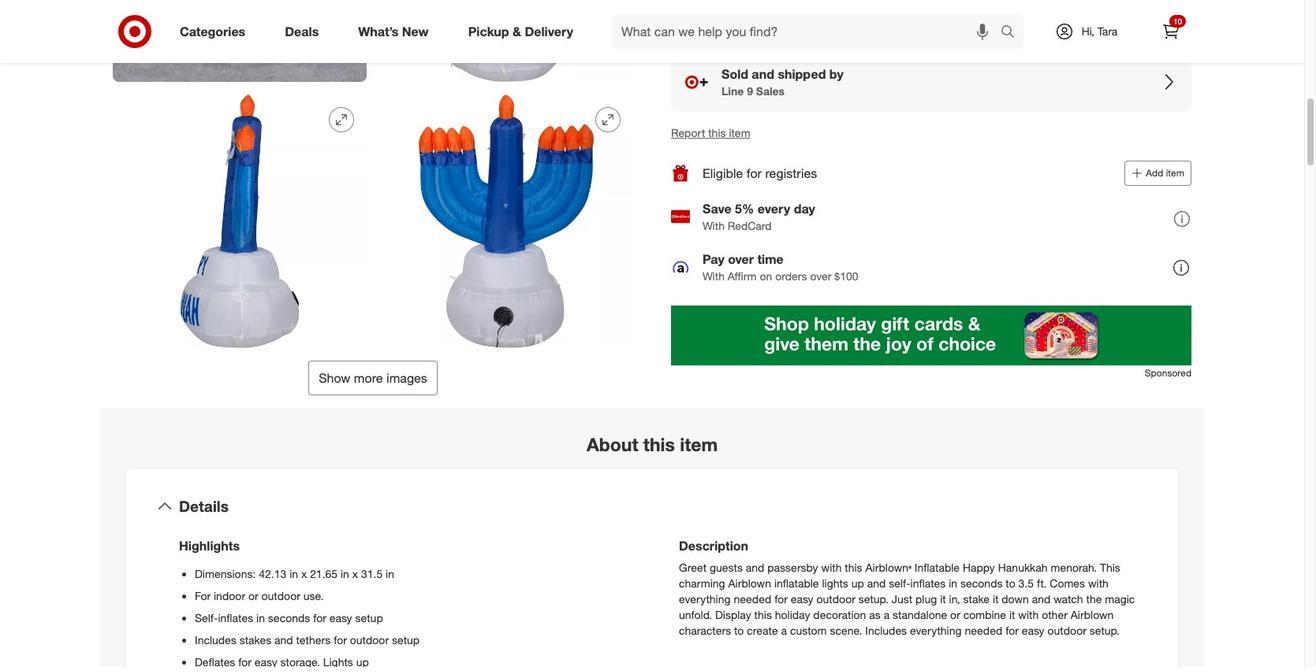 Task type: describe. For each thing, give the bounding box(es) containing it.
display
[[715, 608, 751, 622]]

redcard
[[728, 219, 772, 232]]

ft.
[[1037, 577, 1047, 590]]

tara
[[1098, 24, 1118, 38]]

sales
[[756, 84, 785, 97]]

unfold.
[[679, 608, 712, 622]]

0 horizontal spatial inflates
[[218, 612, 253, 625]]

1 horizontal spatial airblown
[[1071, 608, 1114, 622]]

about
[[587, 434, 638, 456]]

and right guests
[[746, 561, 764, 575]]

self-
[[195, 612, 218, 625]]

as
[[869, 608, 881, 622]]

pickup
[[468, 23, 509, 39]]

$100
[[835, 269, 858, 283]]

images
[[386, 371, 427, 386]]

deals
[[285, 23, 319, 39]]

cart
[[911, 14, 936, 30]]

2 horizontal spatial easy
[[1022, 624, 1045, 638]]

0 horizontal spatial everything
[[679, 593, 731, 606]]

sold
[[722, 66, 748, 81]]

by
[[829, 66, 844, 81]]

to inside button
[[896, 14, 908, 30]]

1 vertical spatial everything
[[910, 624, 962, 638]]

standalone
[[893, 608, 947, 622]]

stake
[[963, 593, 990, 606]]

comes
[[1050, 577, 1085, 590]]

inflatable
[[915, 561, 960, 575]]

report this item button
[[671, 125, 750, 141]]

1 horizontal spatial easy
[[791, 593, 814, 606]]

includes stakes and tethers for outdoor setup
[[195, 634, 420, 647]]

guests
[[710, 561, 743, 575]]

airblown®
[[865, 561, 912, 575]]

add to cart
[[868, 14, 936, 30]]

description
[[679, 538, 748, 554]]

delivery
[[525, 23, 573, 39]]

charming
[[679, 577, 725, 590]]

save
[[703, 201, 732, 216]]

1 vertical spatial with
[[1088, 577, 1109, 590]]

day
[[794, 201, 815, 216]]

5%
[[735, 201, 754, 216]]

custom
[[790, 624, 827, 638]]

categories link
[[166, 14, 265, 49]]

show
[[319, 371, 350, 386]]

other
[[1042, 608, 1068, 622]]

dimensions:
[[195, 567, 256, 581]]

outdoor down lights
[[817, 593, 856, 606]]

What can we help you find? suggestions appear below search field
[[612, 14, 1005, 49]]

2 vertical spatial with
[[1018, 608, 1039, 622]]

0 vertical spatial setup.
[[859, 593, 889, 606]]

this
[[1100, 561, 1120, 575]]

and inside sold and shipped by line 9 sales
[[752, 66, 774, 81]]

line
[[722, 84, 744, 97]]

for down 'use.'
[[313, 612, 326, 625]]

highlights
[[179, 538, 240, 554]]

search
[[994, 25, 1032, 41]]

show more images
[[319, 371, 427, 386]]

menorah.
[[1051, 561, 1097, 575]]

scene.
[[830, 624, 862, 638]]

up
[[851, 577, 864, 590]]

0 horizontal spatial needed
[[734, 593, 771, 606]]

1 horizontal spatial it
[[993, 593, 999, 606]]

self-inflates in seconds for easy setup
[[195, 612, 383, 625]]

hi, tara
[[1082, 24, 1118, 38]]

details
[[179, 497, 229, 516]]

0 horizontal spatial it
[[940, 593, 946, 606]]

this up "up"
[[845, 561, 862, 575]]

item for report this item
[[729, 126, 750, 140]]

in down 'for indoor or outdoor use.' at the bottom of the page
[[256, 612, 265, 625]]

details button
[[138, 482, 1166, 532]]

1 vertical spatial to
[[1006, 577, 1015, 590]]

&
[[513, 23, 521, 39]]

in right 31.5
[[386, 567, 394, 581]]

magic
[[1105, 593, 1135, 606]]

lights
[[822, 577, 848, 590]]

about this item
[[587, 434, 718, 456]]

with inside save 5% every day with redcard
[[703, 219, 725, 232]]

advertisement region
[[671, 306, 1192, 366]]

combine
[[963, 608, 1006, 622]]

add for add item
[[1146, 167, 1163, 179]]

this inside the report this item button
[[708, 126, 726, 140]]

watch
[[1054, 593, 1083, 606]]

31.5
[[361, 567, 383, 581]]

21.65
[[310, 567, 338, 581]]

just
[[892, 593, 913, 606]]

in inside description greet guests and passersby with this airblown® inflatable happy hanukkah menorah. this charming airblown inflatable lights up and self-inflates in seconds to 3.5 ft. comes with everything needed for easy outdoor setup. just plug it in, stake it down and watch the magic unfold. display this holiday decoration as a standalone or combine it with other airblown characters to create a custom scene. includes everything needed for easy outdoor setup.
[[949, 577, 957, 590]]

1 vertical spatial seconds
[[268, 612, 310, 625]]

for down the combine
[[1006, 624, 1019, 638]]

1 horizontal spatial a
[[884, 608, 890, 622]]

for
[[195, 590, 211, 603]]

what's
[[358, 23, 399, 39]]

gemmy airblown inflatable outdoor hanukkah candles, 3.5 ft tall, multicolored, 5 of 7 image
[[379, 95, 633, 349]]

greet
[[679, 561, 707, 575]]

tethers
[[296, 634, 331, 647]]

10 link
[[1154, 14, 1188, 49]]

every
[[758, 201, 790, 216]]

gemmy airblown inflatable outdoor hanukkah candles, 3.5 ft tall, multicolored, 4 of 7 image
[[113, 95, 367, 349]]

happy
[[963, 561, 995, 575]]

inflates inside description greet guests and passersby with this airblown® inflatable happy hanukkah menorah. this charming airblown inflatable lights up and self-inflates in seconds to 3.5 ft. comes with everything needed for easy outdoor setup. just plug it in, stake it down and watch the magic unfold. display this holiday decoration as a standalone or combine it with other airblown characters to create a custom scene. includes everything needed for easy outdoor setup.
[[911, 577, 946, 590]]

characters
[[679, 624, 731, 638]]

what's new link
[[345, 14, 448, 49]]



Task type: locate. For each thing, give the bounding box(es) containing it.
pickup & delivery link
[[455, 14, 593, 49]]

1 vertical spatial item
[[1166, 167, 1184, 179]]

this right report
[[708, 126, 726, 140]]

show more images button
[[308, 361, 438, 396]]

setup. down the
[[1090, 624, 1120, 638]]

0 horizontal spatial to
[[734, 624, 744, 638]]

3.5
[[1019, 577, 1034, 590]]

easy up tethers
[[329, 612, 352, 625]]

seconds down happy on the bottom right
[[960, 577, 1003, 590]]

easy down the other
[[1022, 624, 1045, 638]]

0 vertical spatial with
[[703, 219, 725, 232]]

hanukkah
[[998, 561, 1048, 575]]

gemmy airblown inflatable outdoor hanukkah candles, 3.5 ft tall, multicolored, 2 of 7 image
[[113, 0, 367, 82]]

sponsored
[[1145, 367, 1192, 379]]

1 vertical spatial setup.
[[1090, 624, 1120, 638]]

fulfillment region
[[671, 0, 1192, 111]]

1 horizontal spatial over
[[810, 269, 831, 283]]

and up "sales" in the right of the page
[[752, 66, 774, 81]]

0 horizontal spatial a
[[781, 624, 787, 638]]

with down save
[[703, 219, 725, 232]]

and down ft.
[[1032, 593, 1051, 606]]

a right the as
[[884, 608, 890, 622]]

0 horizontal spatial includes
[[195, 634, 236, 647]]

1 horizontal spatial with
[[1018, 608, 1039, 622]]

2 vertical spatial item
[[680, 434, 718, 456]]

setup for self-inflates in seconds for easy setup
[[355, 612, 383, 625]]

1 vertical spatial a
[[781, 624, 787, 638]]

0 vertical spatial to
[[896, 14, 908, 30]]

inflates
[[911, 577, 946, 590], [218, 612, 253, 625]]

0 vertical spatial everything
[[679, 593, 731, 606]]

outdoor up self-inflates in seconds for easy setup
[[261, 590, 300, 603]]

new
[[402, 23, 429, 39]]

0 horizontal spatial setup
[[355, 612, 383, 625]]

hi,
[[1082, 24, 1094, 38]]

1 vertical spatial airblown
[[1071, 608, 1114, 622]]

or right the indoor
[[248, 590, 258, 603]]

1 horizontal spatial seconds
[[960, 577, 1003, 590]]

add for add to cart
[[868, 14, 892, 30]]

it down down
[[1009, 608, 1015, 622]]

report
[[671, 126, 705, 140]]

indoor
[[214, 590, 245, 603]]

1 x from the left
[[301, 567, 307, 581]]

gemmy airblown inflatable outdoor hanukkah candles, 3.5 ft tall, multicolored, 3 of 7 image
[[379, 0, 633, 82]]

0 horizontal spatial seconds
[[268, 612, 310, 625]]

with down down
[[1018, 608, 1039, 622]]

1 horizontal spatial item
[[729, 126, 750, 140]]

save 5% every day with redcard
[[703, 201, 815, 232]]

pickup & delivery
[[468, 23, 573, 39]]

setup
[[355, 612, 383, 625], [392, 634, 420, 647]]

seconds
[[960, 577, 1003, 590], [268, 612, 310, 625]]

setup.
[[859, 593, 889, 606], [1090, 624, 1120, 638]]

0 vertical spatial a
[[884, 608, 890, 622]]

add
[[868, 14, 892, 30], [1146, 167, 1163, 179]]

use.
[[303, 590, 324, 603]]

for up holiday
[[775, 593, 788, 606]]

for right tethers
[[334, 634, 347, 647]]

orders
[[775, 269, 807, 283]]

a down holiday
[[781, 624, 787, 638]]

add inside add item button
[[1146, 167, 1163, 179]]

down
[[1002, 593, 1029, 606]]

needed
[[734, 593, 771, 606], [965, 624, 1003, 638]]

0 horizontal spatial setup.
[[859, 593, 889, 606]]

0 vertical spatial or
[[248, 590, 258, 603]]

in right '21.65'
[[341, 567, 349, 581]]

x
[[301, 567, 307, 581], [352, 567, 358, 581]]

2 with from the top
[[703, 269, 725, 283]]

0 vertical spatial seconds
[[960, 577, 1003, 590]]

0 vertical spatial inflates
[[911, 577, 946, 590]]

search button
[[994, 14, 1032, 52]]

1 vertical spatial or
[[950, 608, 960, 622]]

more
[[354, 371, 383, 386]]

0 vertical spatial setup
[[355, 612, 383, 625]]

and right "up"
[[867, 577, 886, 590]]

inflates down the indoor
[[218, 612, 253, 625]]

airblown down guests
[[728, 577, 771, 590]]

1 vertical spatial needed
[[965, 624, 1003, 638]]

everything down charming
[[679, 593, 731, 606]]

setup. up the as
[[859, 593, 889, 606]]

1 horizontal spatial inflates
[[911, 577, 946, 590]]

1 vertical spatial with
[[703, 269, 725, 283]]

item inside button
[[1166, 167, 1184, 179]]

item for about this item
[[680, 434, 718, 456]]

2 horizontal spatial it
[[1009, 608, 1015, 622]]

0 horizontal spatial airblown
[[728, 577, 771, 590]]

includes down the as
[[865, 624, 907, 638]]

0 horizontal spatial add
[[868, 14, 892, 30]]

0 vertical spatial item
[[729, 126, 750, 140]]

1 horizontal spatial setup.
[[1090, 624, 1120, 638]]

1 vertical spatial inflates
[[218, 612, 253, 625]]

1 horizontal spatial to
[[896, 14, 908, 30]]

1 horizontal spatial includes
[[865, 624, 907, 638]]

holiday
[[775, 608, 810, 622]]

this right about
[[643, 434, 675, 456]]

0 horizontal spatial item
[[680, 434, 718, 456]]

or down "in,"
[[950, 608, 960, 622]]

with up the
[[1088, 577, 1109, 590]]

stakes
[[239, 634, 271, 647]]

easy down inflatable
[[791, 593, 814, 606]]

1 horizontal spatial setup
[[392, 634, 420, 647]]

2 horizontal spatial item
[[1166, 167, 1184, 179]]

add item
[[1146, 167, 1184, 179]]

affirm
[[728, 269, 757, 283]]

to left 3.5
[[1006, 577, 1015, 590]]

2 vertical spatial to
[[734, 624, 744, 638]]

or
[[248, 590, 258, 603], [950, 608, 960, 622]]

inflatable
[[774, 577, 819, 590]]

in,
[[949, 593, 960, 606]]

over up affirm
[[728, 251, 754, 267]]

needed down the combine
[[965, 624, 1003, 638]]

inflates up plug on the bottom right
[[911, 577, 946, 590]]

with
[[703, 219, 725, 232], [703, 269, 725, 283]]

it left "in,"
[[940, 593, 946, 606]]

1 horizontal spatial needed
[[965, 624, 1003, 638]]

or inside description greet guests and passersby with this airblown® inflatable happy hanukkah menorah. this charming airblown inflatable lights up and self-inflates in seconds to 3.5 ft. comes with everything needed for easy outdoor setup. just plug it in, stake it down and watch the magic unfold. display this holiday decoration as a standalone or combine it with other airblown characters to create a custom scene. includes everything needed for easy outdoor setup.
[[950, 608, 960, 622]]

seconds up includes stakes and tethers for outdoor setup
[[268, 612, 310, 625]]

seconds inside description greet guests and passersby with this airblown® inflatable happy hanukkah menorah. this charming airblown inflatable lights up and self-inflates in seconds to 3.5 ft. comes with everything needed for easy outdoor setup. just plug it in, stake it down and watch the magic unfold. display this holiday decoration as a standalone or combine it with other airblown characters to create a custom scene. includes everything needed for easy outdoor setup.
[[960, 577, 1003, 590]]

with up lights
[[821, 561, 842, 575]]

outdoor right tethers
[[350, 634, 389, 647]]

add inside add to cart button
[[868, 14, 892, 30]]

everything down standalone at the right bottom
[[910, 624, 962, 638]]

sold and shipped by line 9 sales
[[722, 66, 844, 97]]

1 horizontal spatial everything
[[910, 624, 962, 638]]

0 horizontal spatial x
[[301, 567, 307, 581]]

2 x from the left
[[352, 567, 358, 581]]

includes
[[865, 624, 907, 638], [195, 634, 236, 647]]

report this item
[[671, 126, 750, 140]]

create
[[747, 624, 778, 638]]

for right eligible
[[747, 165, 762, 181]]

it up the combine
[[993, 593, 999, 606]]

a
[[884, 608, 890, 622], [781, 624, 787, 638]]

1 horizontal spatial add
[[1146, 167, 1163, 179]]

dimensions: 42.13 in x 21.65 in x 31.5 in
[[195, 567, 394, 581]]

with down pay
[[703, 269, 725, 283]]

easy
[[791, 593, 814, 606], [329, 612, 352, 625], [1022, 624, 1045, 638]]

registries
[[765, 165, 817, 181]]

time
[[757, 251, 784, 267]]

over
[[728, 251, 754, 267], [810, 269, 831, 283]]

42.13
[[259, 567, 286, 581]]

to left cart
[[896, 14, 908, 30]]

item
[[729, 126, 750, 140], [1166, 167, 1184, 179], [680, 434, 718, 456]]

1 horizontal spatial or
[[950, 608, 960, 622]]

for indoor or outdoor use.
[[195, 590, 324, 603]]

self-
[[889, 577, 911, 590]]

image gallery element
[[113, 0, 633, 396]]

deals link
[[271, 14, 339, 49]]

10
[[1173, 17, 1182, 26]]

0 vertical spatial with
[[821, 561, 842, 575]]

0 horizontal spatial with
[[821, 561, 842, 575]]

the
[[1086, 593, 1102, 606]]

eligible for registries
[[703, 165, 817, 181]]

0 horizontal spatial easy
[[329, 612, 352, 625]]

on
[[760, 269, 772, 283]]

0 vertical spatial airblown
[[728, 577, 771, 590]]

x left 31.5
[[352, 567, 358, 581]]

setup for includes stakes and tethers for outdoor setup
[[392, 634, 420, 647]]

in
[[290, 567, 298, 581], [341, 567, 349, 581], [386, 567, 394, 581], [949, 577, 957, 590], [256, 612, 265, 625]]

1 vertical spatial setup
[[392, 634, 420, 647]]

0 vertical spatial add
[[868, 14, 892, 30]]

categories
[[180, 23, 245, 39]]

1 vertical spatial add
[[1146, 167, 1163, 179]]

0 vertical spatial needed
[[734, 593, 771, 606]]

and down self-inflates in seconds for easy setup
[[274, 634, 293, 647]]

add item button
[[1125, 161, 1192, 186]]

x left '21.65'
[[301, 567, 307, 581]]

with inside pay over time with affirm on orders over $100
[[703, 269, 725, 283]]

over left $100
[[810, 269, 831, 283]]

includes inside description greet guests and passersby with this airblown® inflatable happy hanukkah menorah. this charming airblown inflatable lights up and self-inflates in seconds to 3.5 ft. comes with everything needed for easy outdoor setup. just plug it in, stake it down and watch the magic unfold. display this holiday decoration as a standalone or combine it with other airblown characters to create a custom scene. includes everything needed for easy outdoor setup.
[[865, 624, 907, 638]]

to down display on the bottom right
[[734, 624, 744, 638]]

1 with from the top
[[703, 219, 725, 232]]

9
[[747, 84, 753, 97]]

decoration
[[813, 608, 866, 622]]

it
[[940, 593, 946, 606], [993, 593, 999, 606], [1009, 608, 1015, 622]]

includes down self-
[[195, 634, 236, 647]]

to
[[896, 14, 908, 30], [1006, 577, 1015, 590], [734, 624, 744, 638]]

1 horizontal spatial x
[[352, 567, 358, 581]]

this up the create
[[754, 608, 772, 622]]

2 horizontal spatial to
[[1006, 577, 1015, 590]]

with
[[821, 561, 842, 575], [1088, 577, 1109, 590], [1018, 608, 1039, 622]]

outdoor down the other
[[1048, 624, 1087, 638]]

airblown down the
[[1071, 608, 1114, 622]]

1 vertical spatial over
[[810, 269, 831, 283]]

shipped
[[778, 66, 826, 81]]

0 vertical spatial over
[[728, 251, 754, 267]]

needed up display on the bottom right
[[734, 593, 771, 606]]

item inside button
[[729, 126, 750, 140]]

0 horizontal spatial over
[[728, 251, 754, 267]]

and
[[752, 66, 774, 81], [746, 561, 764, 575], [867, 577, 886, 590], [1032, 593, 1051, 606], [274, 634, 293, 647]]

0 horizontal spatial or
[[248, 590, 258, 603]]

in right the 42.13
[[290, 567, 298, 581]]

in up "in,"
[[949, 577, 957, 590]]

2 horizontal spatial with
[[1088, 577, 1109, 590]]

add to cart button
[[755, 5, 1050, 40]]

eligible
[[703, 165, 743, 181]]

plug
[[916, 593, 937, 606]]



Task type: vqa. For each thing, say whether or not it's contained in the screenshot.
Christmas
no



